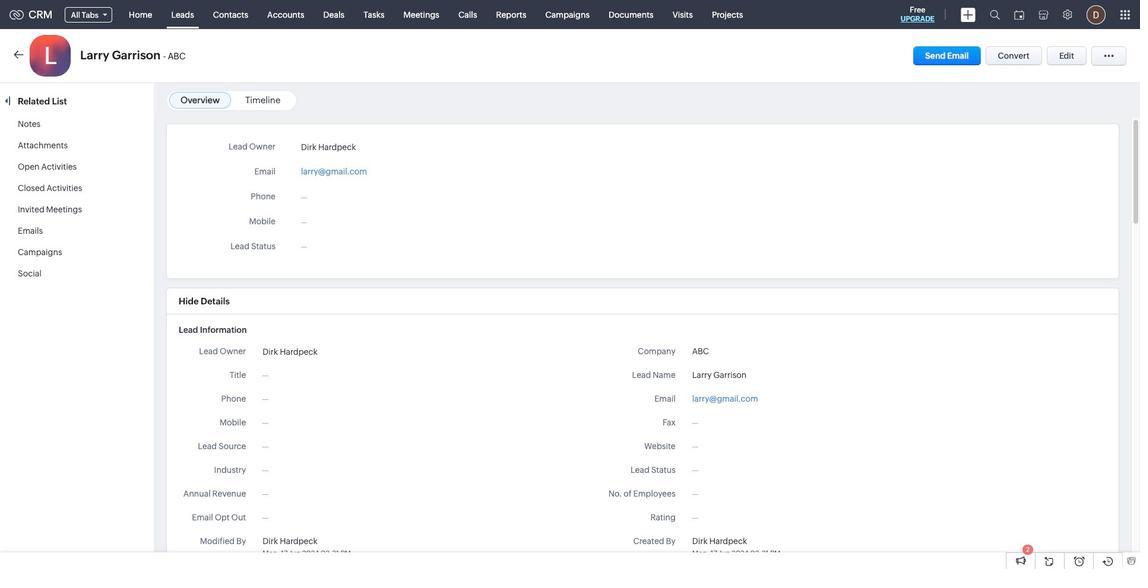 Task type: locate. For each thing, give the bounding box(es) containing it.
search image
[[990, 10, 1000, 20]]

None field
[[57, 4, 119, 25]]

create menu image
[[961, 7, 976, 22]]

profile element
[[1079, 0, 1113, 29]]

create menu element
[[954, 0, 983, 29]]

search element
[[983, 0, 1007, 29]]

logo image
[[10, 10, 24, 19]]



Task type: vqa. For each thing, say whether or not it's contained in the screenshot.
Create Menu Element
yes



Task type: describe. For each thing, give the bounding box(es) containing it.
profile image
[[1087, 5, 1106, 24]]

calendar image
[[1014, 10, 1024, 19]]



